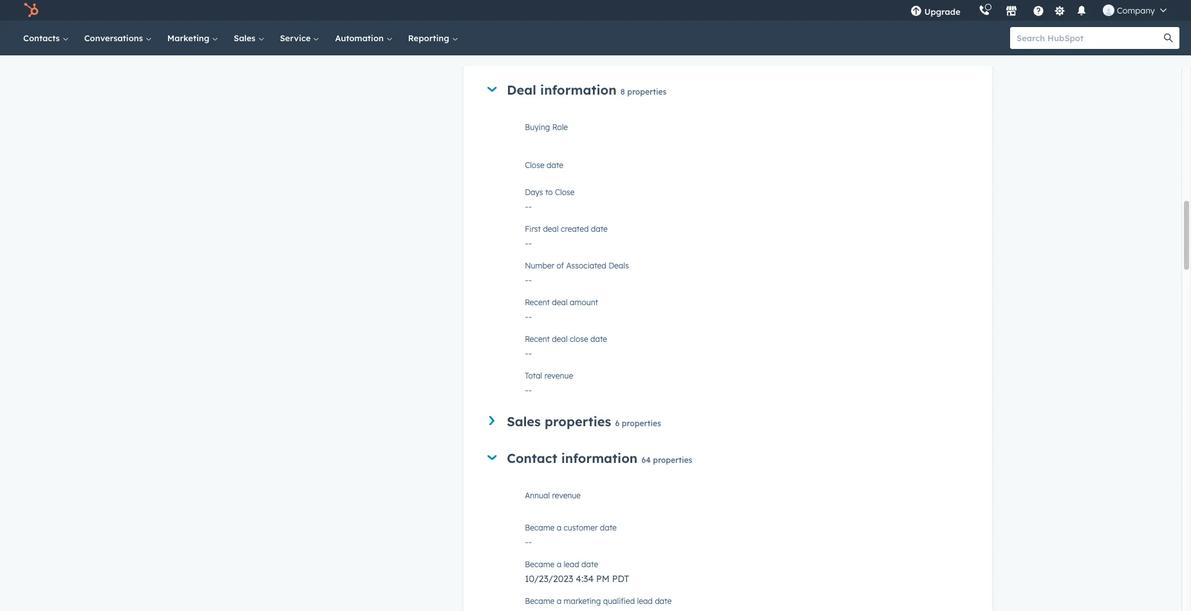 Task type: vqa. For each thing, say whether or not it's contained in the screenshot.
5th 4:35 from the top of the page
no



Task type: locate. For each thing, give the bounding box(es) containing it.
properties inside deal information 8 properties
[[627, 87, 667, 97]]

properties right 8
[[627, 87, 667, 97]]

3 became from the top
[[525, 596, 555, 606]]

Close date text field
[[525, 158, 967, 179]]

conversations link
[[76, 21, 160, 55]]

properties right 64
[[653, 455, 692, 465]]

a
[[557, 523, 562, 532], [557, 559, 562, 569], [557, 596, 562, 606]]

3 a from the top
[[557, 596, 562, 606]]

Number of Associated Deals text field
[[525, 268, 967, 289]]

2 vertical spatial a
[[557, 596, 562, 606]]

0 horizontal spatial sales
[[234, 33, 258, 43]]

properties for deal information
[[627, 87, 667, 97]]

a for customer
[[557, 523, 562, 532]]

properties inside contact information 64 properties
[[653, 455, 692, 465]]

date up days to close
[[547, 160, 563, 170]]

information
[[540, 82, 617, 98], [561, 450, 638, 466]]

64
[[642, 455, 651, 465]]

deals
[[609, 261, 629, 270]]

0 vertical spatial recent
[[525, 297, 550, 307]]

a for marketing
[[557, 596, 562, 606]]

properties right 6
[[622, 418, 661, 428]]

associated
[[566, 261, 606, 270]]

sales properties 6 properties
[[507, 413, 661, 429]]

marketing
[[167, 33, 212, 43]]

date
[[547, 160, 563, 170], [591, 224, 608, 233], [591, 334, 607, 344], [600, 523, 617, 532], [582, 559, 598, 569], [655, 596, 672, 606]]

0 vertical spatial information
[[540, 82, 617, 98]]

became down annual
[[525, 523, 555, 532]]

recent
[[525, 297, 550, 307], [525, 334, 550, 344]]

1 became from the top
[[525, 523, 555, 532]]

became a customer date
[[525, 523, 617, 532]]

calling icon button
[[973, 2, 995, 19]]

to
[[545, 187, 553, 197]]

automation link
[[327, 21, 400, 55]]

0 vertical spatial close
[[525, 160, 545, 170]]

date for created
[[591, 224, 608, 233]]

1 vertical spatial information
[[561, 450, 638, 466]]

1 vertical spatial deal
[[552, 297, 568, 307]]

days
[[525, 187, 543, 197]]

number
[[525, 261, 555, 270]]

2 became from the top
[[525, 559, 555, 569]]

1 horizontal spatial lead
[[637, 596, 653, 606]]

became a marketing qualified lead date
[[525, 596, 672, 606]]

sales up contact
[[507, 413, 541, 429]]

0 vertical spatial revenue
[[545, 371, 573, 380]]

hubspot link
[[15, 3, 48, 18]]

2 a from the top
[[557, 559, 562, 569]]

date up the marketing
[[582, 559, 598, 569]]

became left the marketing
[[525, 596, 555, 606]]

close right to
[[555, 187, 575, 197]]

marketing
[[564, 596, 601, 606]]

First deal created date text field
[[525, 232, 967, 252]]

company
[[1117, 5, 1155, 15]]

deal for amount
[[552, 297, 568, 307]]

date right the close
[[591, 334, 607, 344]]

settings image
[[1054, 5, 1066, 17]]

became down the became a customer date
[[525, 559, 555, 569]]

1 horizontal spatial sales
[[507, 413, 541, 429]]

0 vertical spatial caret image
[[488, 87, 497, 92]]

revenue right total
[[545, 371, 573, 380]]

qualified
[[603, 596, 635, 606]]

1 vertical spatial recent
[[525, 334, 550, 344]]

0 vertical spatial a
[[557, 523, 562, 532]]

deal left "amount"
[[552, 297, 568, 307]]

information for deal
[[540, 82, 617, 98]]

lead right the qualified
[[637, 596, 653, 606]]

1 vertical spatial sales
[[507, 413, 541, 429]]

2 vertical spatial deal
[[552, 334, 568, 344]]

close up days
[[525, 160, 545, 170]]

marketplaces image
[[1006, 6, 1017, 17]]

1 vertical spatial revenue
[[552, 490, 581, 500]]

a down the became a customer date
[[557, 559, 562, 569]]

menu
[[901, 0, 1176, 21]]

recent for recent deal amount
[[525, 297, 550, 307]]

information down 6
[[561, 450, 638, 466]]

properties inside sales properties 6 properties
[[622, 418, 661, 428]]

properties
[[627, 87, 667, 97], [545, 413, 611, 429], [622, 418, 661, 428], [653, 455, 692, 465]]

date right created on the top
[[591, 224, 608, 233]]

became for became a customer date
[[525, 523, 555, 532]]

caret image
[[488, 87, 497, 92], [489, 416, 495, 425], [488, 455, 497, 460]]

0 vertical spatial sales
[[234, 33, 258, 43]]

deal right first
[[543, 224, 559, 233]]

revenue right annual
[[552, 490, 581, 500]]

1 recent from the top
[[525, 297, 550, 307]]

sales for sales properties 6 properties
[[507, 413, 541, 429]]

deal
[[543, 224, 559, 233], [552, 297, 568, 307], [552, 334, 568, 344]]

automation
[[335, 33, 386, 43]]

1 a from the top
[[557, 523, 562, 532]]

Became a customer date text field
[[525, 530, 967, 551]]

1 vertical spatial caret image
[[489, 416, 495, 425]]

first deal created date
[[525, 224, 608, 233]]

became for became a lead date
[[525, 559, 555, 569]]

close
[[525, 160, 545, 170], [555, 187, 575, 197]]

1 vertical spatial lead
[[637, 596, 653, 606]]

1 vertical spatial a
[[557, 559, 562, 569]]

notifications button
[[1071, 0, 1093, 21]]

marketing link
[[160, 21, 226, 55]]

0 horizontal spatial lead
[[564, 559, 579, 569]]

revenue for annual revenue
[[552, 490, 581, 500]]

Became a lead date text field
[[525, 567, 967, 588]]

contact
[[507, 450, 557, 466]]

date for close
[[591, 334, 607, 344]]

recent up total
[[525, 334, 550, 344]]

date right customer
[[600, 523, 617, 532]]

0 vertical spatial became
[[525, 523, 555, 532]]

Search HubSpot search field
[[1010, 27, 1168, 49]]

recent for recent deal close date
[[525, 334, 550, 344]]

conversations
[[84, 33, 145, 43]]

information up role
[[540, 82, 617, 98]]

service link
[[272, 21, 327, 55]]

help button
[[1028, 0, 1049, 21]]

lead
[[564, 559, 579, 569], [637, 596, 653, 606]]

a left the marketing
[[557, 596, 562, 606]]

menu containing company
[[901, 0, 1176, 21]]

recent down number
[[525, 297, 550, 307]]

revenue
[[545, 371, 573, 380], [552, 490, 581, 500]]

search image
[[1164, 33, 1173, 42]]

contacts
[[23, 33, 62, 43]]

total revenue
[[525, 371, 573, 380]]

marketplaces button
[[998, 0, 1025, 21]]

deal left the close
[[552, 334, 568, 344]]

a left customer
[[557, 523, 562, 532]]

2 vertical spatial caret image
[[488, 455, 497, 460]]

caret image for sales
[[489, 416, 495, 425]]

sales left service
[[234, 33, 258, 43]]

buying
[[525, 123, 550, 132]]

sales
[[234, 33, 258, 43], [507, 413, 541, 429]]

1 horizontal spatial close
[[555, 187, 575, 197]]

0 vertical spatial deal
[[543, 224, 559, 233]]

recent deal amount
[[525, 297, 598, 307]]

2 recent from the top
[[525, 334, 550, 344]]

hubspot image
[[23, 3, 39, 18]]

1 vertical spatial became
[[525, 559, 555, 569]]

total
[[525, 371, 542, 380]]

became
[[525, 523, 555, 532], [525, 559, 555, 569], [525, 596, 555, 606]]

recent deal close date
[[525, 334, 607, 344]]

reporting link
[[400, 21, 466, 55]]

lead down the became a customer date
[[564, 559, 579, 569]]

2 vertical spatial became
[[525, 596, 555, 606]]

reporting
[[408, 33, 452, 43]]



Task type: describe. For each thing, give the bounding box(es) containing it.
deal information 8 properties
[[507, 82, 667, 98]]

upgrade
[[924, 6, 961, 17]]

Annual revenue text field
[[525, 488, 967, 514]]

sales link
[[226, 21, 272, 55]]

settings link
[[1052, 4, 1068, 17]]

Days to Close text field
[[525, 195, 967, 215]]

buying role
[[525, 123, 568, 132]]

0 horizontal spatial close
[[525, 160, 545, 170]]

date for customer
[[600, 523, 617, 532]]

contacts link
[[15, 21, 76, 55]]

amount
[[570, 297, 598, 307]]

became a lead date
[[525, 559, 598, 569]]

8
[[621, 87, 625, 97]]

deal for created
[[543, 224, 559, 233]]

a for lead
[[557, 559, 562, 569]]

information for contact
[[561, 450, 638, 466]]

1 vertical spatial close
[[555, 187, 575, 197]]

caret image for contact
[[488, 455, 497, 460]]

of
[[557, 261, 564, 270]]

company button
[[1095, 0, 1175, 21]]

close
[[570, 334, 588, 344]]

annual revenue
[[525, 490, 581, 500]]

customer
[[564, 523, 598, 532]]

date right the qualified
[[655, 596, 672, 606]]

properties left 6
[[545, 413, 611, 429]]

role
[[552, 123, 568, 132]]

close date
[[525, 160, 563, 170]]

number of associated deals
[[525, 261, 629, 270]]

Total revenue text field
[[525, 378, 967, 399]]

search button
[[1158, 27, 1180, 49]]

properties for sales properties
[[622, 418, 661, 428]]

date for lead
[[582, 559, 598, 569]]

first
[[525, 224, 541, 233]]

Became a marketing qualified lead date text field
[[525, 604, 967, 611]]

deal for close
[[552, 334, 568, 344]]

notifications image
[[1076, 6, 1087, 17]]

upgrade image
[[910, 6, 922, 17]]

sales for sales
[[234, 33, 258, 43]]

properties for contact information
[[653, 455, 692, 465]]

help image
[[1033, 6, 1044, 17]]

created
[[561, 224, 589, 233]]

became for became a marketing qualified lead date
[[525, 596, 555, 606]]

Recent deal amount text field
[[525, 305, 967, 326]]

calling icon image
[[979, 5, 990, 17]]

revenue for total revenue
[[545, 371, 573, 380]]

deal
[[507, 82, 536, 98]]

caret image for deal
[[488, 87, 497, 92]]

jacob simon image
[[1103, 5, 1115, 16]]

contact information 64 properties
[[507, 450, 692, 466]]

6
[[615, 418, 620, 428]]

0 vertical spatial lead
[[564, 559, 579, 569]]

Recent deal close date text field
[[525, 342, 967, 362]]

service
[[280, 33, 313, 43]]

days to close
[[525, 187, 575, 197]]

annual
[[525, 490, 550, 500]]



